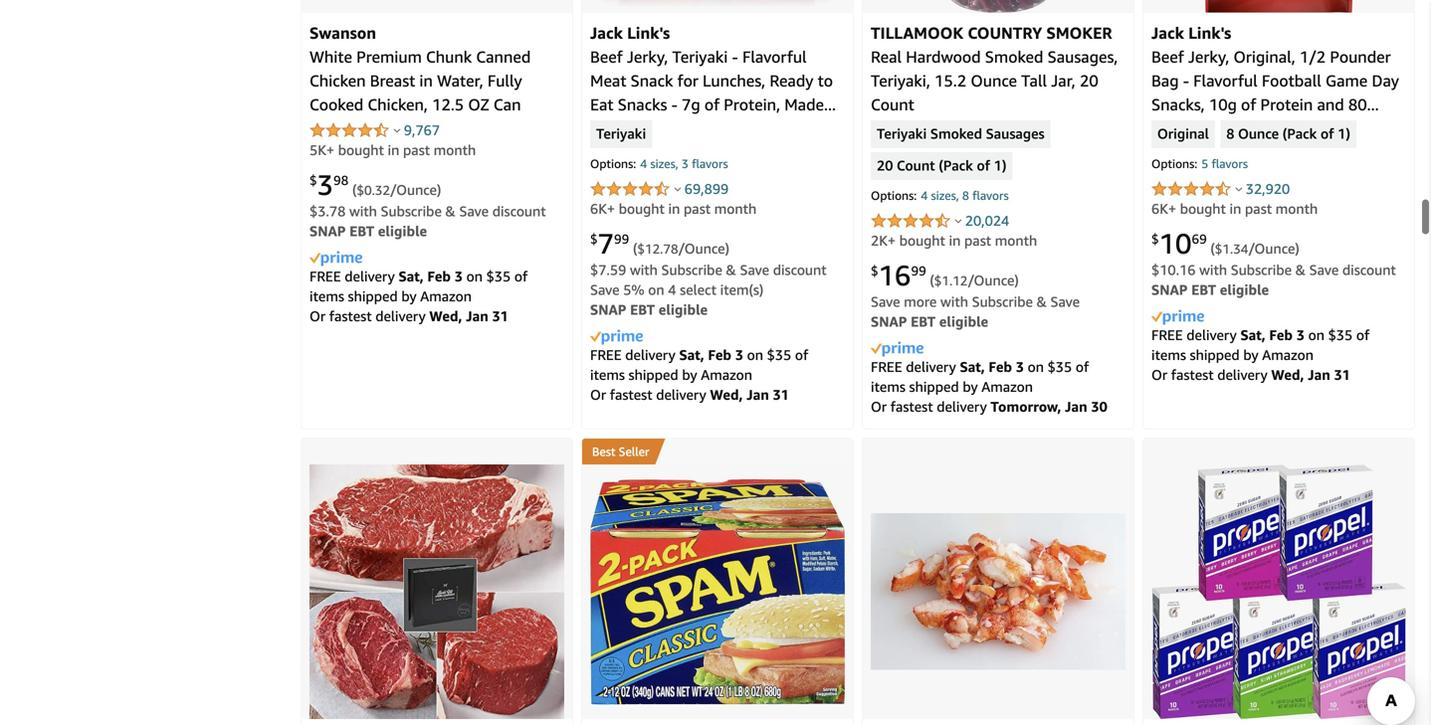 Task type: vqa. For each thing, say whether or not it's contained in the screenshot.
Subtotal
no



Task type: locate. For each thing, give the bounding box(es) containing it.
with up the 5% on the top
[[630, 262, 658, 278]]

1 6k+ from the left
[[590, 200, 615, 217]]

0 horizontal spatial 1)
[[994, 157, 1007, 175]]

teriyaki smoked sausages
[[877, 125, 1045, 143]]

2 6k+ bought in past month from the left
[[1152, 200, 1318, 217]]

flavorful inside jack link's beef jerky, teriyaki - flavorful meat snack for lunches, ready to eat snacks - 7g of protein, made with premium beef - 0.625 oz bags (pack of 5)
[[742, 47, 807, 66]]

delivery
[[345, 268, 395, 284], [375, 308, 426, 324], [1187, 327, 1237, 343], [625, 347, 676, 363], [906, 359, 956, 375], [1217, 367, 1268, 383], [656, 387, 706, 403], [937, 398, 987, 415]]

free down 16
[[871, 359, 902, 375]]

shipped
[[348, 288, 398, 304], [1190, 347, 1240, 363], [629, 367, 678, 383], [909, 379, 959, 395]]

options: 4 sizes, 8 flavors
[[871, 188, 1009, 202]]

1 horizontal spatial 4
[[668, 282, 676, 298]]

$ 3 98 ( $0.32 /ounce) $3.78 with subscribe & save discount snap ebt eligible
[[310, 168, 546, 239]]

options: left 5
[[1152, 157, 1198, 170]]

free delivery sat, feb 3 on $35 of items shipped by amazon element down select at top
[[590, 347, 808, 383]]

or fastest delivery wed, jan 31 element
[[310, 308, 508, 324], [1152, 367, 1350, 383], [590, 387, 789, 403]]

5%
[[623, 282, 645, 298]]

1 jack from the left
[[590, 23, 623, 42]]

popover image
[[674, 187, 681, 191], [955, 218, 962, 223]]

in for 10
[[1230, 200, 1241, 217]]

1 vertical spatial or fastest delivery wed, jan 31 element
[[1152, 367, 1350, 383]]

feb for 10
[[1269, 327, 1293, 343]]

2 vertical spatial 4
[[668, 282, 676, 298]]

2 horizontal spatial discount
[[1342, 262, 1396, 278]]

2 jack from the left
[[1152, 23, 1184, 42]]

bag
[[1152, 71, 1179, 90]]

link's for 7
[[627, 23, 670, 42]]

options: for 10
[[1152, 157, 1198, 170]]

amazon for 10
[[1262, 347, 1314, 363]]

3 down $ 10 69 ( $1.34 /ounce) $10.16 with subscribe & save discount snap ebt eligible
[[1297, 327, 1305, 343]]

2 vertical spatial or fastest delivery wed, jan 31
[[590, 387, 789, 403]]

beef up the meat
[[590, 47, 623, 66]]

ebt inside $ 16 99 ( $1.12 /ounce) save more with subscribe & save snap ebt eligible
[[911, 313, 936, 330]]

0 horizontal spatial (pack
[[629, 143, 667, 162]]

bought
[[338, 142, 384, 158], [619, 200, 665, 217], [1180, 200, 1226, 217], [899, 232, 945, 249]]

1/2
[[1300, 47, 1326, 66]]

( inside the $ 7 99 ( $12.78 /ounce) $7.59 with subscribe & save discount save 5% on 4 select item(s) snap ebt eligible
[[633, 240, 637, 257]]

1 horizontal spatial 20
[[1080, 71, 1098, 90]]

0 vertical spatial 4
[[640, 157, 647, 170]]

0 vertical spatial popover image
[[674, 187, 681, 191]]

5k+
[[310, 142, 334, 158]]

count inside tillamook country smoker real hardwood smoked sausages, teriyaki, 15.2 ounce tall jar, 20 count
[[871, 95, 914, 114]]

0 vertical spatial 99
[[614, 232, 629, 247]]

0 vertical spatial smoked
[[985, 47, 1043, 66]]

1 horizontal spatial popover image
[[955, 218, 962, 223]]

past
[[403, 142, 430, 158], [684, 200, 711, 217], [1245, 200, 1272, 217], [964, 232, 991, 249]]

0 horizontal spatial made
[[784, 95, 824, 114]]

4 left select at top
[[668, 282, 676, 298]]

0 horizontal spatial 31
[[492, 308, 508, 324]]

on $35 of items shipped by amazon
[[310, 268, 528, 304], [1152, 327, 1370, 363], [590, 347, 808, 383], [871, 359, 1089, 395]]

& inside $ 10 69 ( $1.34 /ounce) $10.16 with subscribe & save discount snap ebt eligible
[[1296, 262, 1306, 278]]

12.5
[[432, 95, 464, 114]]

jack link's beef jerky, teriyaki - flavorful meat snack for lunches, ready to eat snacks - 7g of protein, made with premiu... image
[[590, 0, 845, 7]]

1 horizontal spatial flavors
[[972, 188, 1009, 202]]

2 vertical spatial or fastest delivery wed, jan 31 element
[[590, 387, 789, 403]]

/ounce) down 5k+ bought in past month
[[390, 181, 441, 198]]

31 for 10
[[1334, 367, 1350, 383]]

1 horizontal spatial jack
[[1152, 23, 1184, 42]]

flavors
[[692, 157, 728, 170], [1212, 157, 1248, 170], [972, 188, 1009, 202]]

1)
[[1338, 125, 1350, 143], [994, 157, 1007, 175]]

3 up $3.78 at the left of page
[[317, 168, 333, 201]]

or fastest delivery tomorrow, jan 30 element
[[871, 398, 1108, 415]]

7g
[[682, 95, 700, 114]]

amazon for 16
[[982, 379, 1033, 395]]

1 horizontal spatial (pack
[[939, 157, 973, 175]]

20
[[1080, 71, 1098, 90], [877, 157, 893, 175]]

0 horizontal spatial ounce
[[971, 71, 1017, 90]]

amazon up best seller link
[[701, 367, 752, 383]]

smoked up 20 count (pack of 1)
[[930, 125, 982, 143]]

1 vertical spatial count
[[897, 157, 935, 175]]

$ down 2k+
[[871, 263, 878, 279]]

/ounce) down 32,920
[[1248, 240, 1300, 257]]

1 horizontal spatial options:
[[871, 188, 917, 202]]

1 horizontal spatial teriyaki
[[672, 47, 728, 66]]

past for 7
[[684, 200, 711, 217]]

with up no
[[1261, 119, 1292, 138]]

feb up or fastest delivery tomorrow, jan 30 element
[[989, 359, 1012, 375]]

8oz
[[1277, 167, 1303, 185]]

1 vertical spatial sizes,
[[931, 188, 959, 202]]

on for 16
[[1028, 359, 1044, 375]]

$ for 10
[[1152, 232, 1159, 247]]

2 horizontal spatial or fastest delivery wed, jan 31
[[1152, 367, 1350, 383]]

1 horizontal spatial link's
[[1188, 23, 1231, 42]]

sponsored ad - spam classic, twinpack, 12.0 oz image
[[590, 479, 845, 705]]

popover image for 9,767
[[394, 128, 401, 133]]

options: down eat
[[590, 157, 636, 170]]

0 horizontal spatial flavorful
[[742, 47, 807, 66]]

20 down sausages,
[[1080, 71, 1098, 90]]

to
[[818, 71, 833, 90]]

$ up $7.59
[[590, 232, 598, 247]]

8
[[1226, 125, 1235, 143], [962, 188, 969, 202]]

0 vertical spatial ounce
[[971, 71, 1017, 90]]

sat, for 10
[[1241, 327, 1266, 343]]

beef jerky, original, 1/2 pounder bag - flavorful football game day snacks, 10g of protein and 80 calories, made with premium beef - 96% fat free, no added msg or nitrates/nitrites, 8oz link
[[1152, 47, 1399, 185]]

subscribe down 2k+ bought in past month
[[972, 294, 1033, 310]]

tillamook country smoker real hardwood smoked sausages, teriyaki, 15.2 ounce tall jar, 20 count
[[871, 23, 1118, 114]]

jerky, up 10g
[[1188, 47, 1229, 66]]

$3.78
[[310, 203, 346, 219]]

2 horizontal spatial options:
[[1152, 157, 1198, 170]]

80
[[1348, 95, 1367, 114]]

/ounce) up select at top
[[678, 240, 729, 257]]

amazon prime image down the more
[[871, 342, 924, 357]]

16
[[878, 259, 911, 292]]

tillamook
[[871, 23, 964, 42]]

shipped for 10
[[1190, 347, 1240, 363]]

with inside jack link's beef jerky, original, 1/2 pounder bag - flavorful football game day snacks, 10g of protein and 80 calories, made with premium beef - 96% fat free, no added msg or nitrates/nitrites, 8oz
[[1261, 119, 1292, 138]]

premium inside jack link's beef jerky, teriyaki - flavorful meat snack for lunches, ready to eat snacks - 7g of protein, made with premium beef - 0.625 oz bags (pack of 5)
[[626, 119, 692, 138]]

0 horizontal spatial popover image
[[394, 128, 401, 133]]

free delivery sat, feb 3 down $ 10 69 ( $1.34 /ounce) $10.16 with subscribe & save discount snap ebt eligible
[[1152, 327, 1308, 343]]

0 horizontal spatial discount
[[492, 203, 546, 219]]

& inside $ 3 98 ( $0.32 /ounce) $3.78 with subscribe & save discount snap ebt eligible
[[445, 203, 456, 219]]

1 horizontal spatial or fastest delivery wed, jan 31
[[590, 387, 789, 403]]

beef
[[590, 47, 623, 66], [1152, 47, 1184, 66], [696, 119, 728, 138], [1366, 119, 1399, 138]]

2 vertical spatial 31
[[773, 387, 789, 403]]

jan for 10
[[1308, 367, 1330, 383]]

premium down snacks
[[626, 119, 692, 138]]

bought up 69
[[1180, 200, 1226, 217]]

free down $7.59
[[590, 347, 622, 363]]

ebt inside the $ 7 99 ( $12.78 /ounce) $7.59 with subscribe & save discount save 5% on 4 select item(s) snap ebt eligible
[[630, 301, 655, 318]]

snap down $3.78 at the left of page
[[310, 223, 346, 239]]

1 horizontal spatial discount
[[773, 262, 827, 278]]

ebt down $10.16
[[1191, 282, 1216, 298]]

1 horizontal spatial flavorful
[[1193, 71, 1258, 90]]

0 vertical spatial flavorful
[[742, 47, 807, 66]]

0 vertical spatial 20
[[1080, 71, 1098, 90]]

or
[[1378, 143, 1393, 162]]

eligible inside $ 10 69 ( $1.34 /ounce) $10.16 with subscribe & save discount snap ebt eligible
[[1220, 282, 1269, 298]]

3 for 10 amazon prime "image"
[[1297, 327, 1305, 343]]

link's up snack
[[627, 23, 670, 42]]

with
[[590, 119, 622, 138], [1261, 119, 1292, 138], [349, 203, 377, 219], [630, 262, 658, 278], [1199, 262, 1227, 278], [941, 294, 968, 310]]

amazon down $ 10 69 ( $1.34 /ounce) $10.16 with subscribe & save discount snap ebt eligible
[[1262, 347, 1314, 363]]

smoker
[[1046, 23, 1112, 42]]

1 6k+ bought in past month from the left
[[590, 200, 757, 217]]

premium inside jack link's beef jerky, original, 1/2 pounder bag - flavorful football game day snacks, 10g of protein and 80 calories, made with premium beef - 96% fat free, no added msg or nitrates/nitrites, 8oz
[[1296, 119, 1362, 138]]

( inside $ 10 69 ( $1.34 /ounce) $10.16 with subscribe & save discount snap ebt eligible
[[1211, 240, 1215, 257]]

past down 32,920
[[1245, 200, 1272, 217]]

flavors for 7
[[692, 157, 728, 170]]

teriyaki inside jack link's beef jerky, teriyaki - flavorful meat snack for lunches, ready to eat snacks - 7g of protein, made with premium beef - 0.625 oz bags (pack of 5)
[[672, 47, 728, 66]]

(pack down teriyaki smoked sausages
[[939, 157, 973, 175]]

snap inside $ 10 69 ( $1.34 /ounce) $10.16 with subscribe & save discount snap ebt eligible
[[1152, 282, 1188, 298]]

link's up 10g
[[1188, 23, 1231, 42]]

9,767
[[404, 122, 440, 138]]

subscribe down $1.34
[[1231, 262, 1292, 278]]

amazon down $ 3 98 ( $0.32 /ounce) $3.78 with subscribe & save discount snap ebt eligible
[[420, 288, 472, 304]]

( inside $ 16 99 ( $1.12 /ounce) save more with subscribe & save snap ebt eligible
[[930, 272, 934, 289]]

free
[[310, 268, 341, 284], [1152, 327, 1183, 343], [590, 347, 622, 363], [871, 359, 902, 375]]

99 inside $ 16 99 ( $1.12 /ounce) save more with subscribe & save snap ebt eligible
[[911, 263, 926, 279]]

calories,
[[1152, 119, 1213, 138]]

0 horizontal spatial sizes,
[[650, 157, 679, 170]]

ebt inside $ 3 98 ( $0.32 /ounce) $3.78 with subscribe & save discount snap ebt eligible
[[349, 223, 374, 239]]

( right 98 at the top of page
[[352, 181, 357, 198]]

$ inside the $ 7 99 ( $12.78 /ounce) $7.59 with subscribe & save discount save 5% on 4 select item(s) snap ebt eligible
[[590, 232, 598, 247]]

( right 7
[[633, 240, 637, 257]]

by up best seller link
[[682, 367, 697, 383]]

(pack for 10
[[1283, 125, 1317, 143]]

free delivery sat, feb 3 on $35 of items shipped by amazon element for 10
[[1152, 327, 1370, 363]]

4 for 16
[[921, 188, 928, 202]]

past for 10
[[1245, 200, 1272, 217]]

1 horizontal spatial 6k+ bought in past month
[[1152, 200, 1318, 217]]

31
[[492, 308, 508, 324], [1334, 367, 1350, 383], [773, 387, 789, 403]]

$ for 7
[[590, 232, 598, 247]]

2k+ bought in past month
[[871, 232, 1037, 249]]

0 horizontal spatial jack
[[590, 23, 623, 42]]

wed, for 10
[[1271, 367, 1304, 383]]

free delivery sat, feb 3 up "or fastest delivery tomorrow, jan 30"
[[871, 359, 1028, 375]]

amazon prime image down $3.78 at the left of page
[[310, 251, 362, 266]]

1 horizontal spatial 1)
[[1338, 125, 1350, 143]]

snap down $10.16
[[1152, 282, 1188, 298]]

on up tomorrow, at the right bottom of page
[[1028, 359, 1044, 375]]

of inside jack link's beef jerky, original, 1/2 pounder bag - flavorful football game day snacks, 10g of protein and 80 calories, made with premium beef - 96% fat free, no added msg or nitrates/nitrites, 8oz
[[1241, 95, 1256, 114]]

1 horizontal spatial wed,
[[710, 387, 743, 403]]

items for 10
[[1152, 347, 1186, 363]]

sat, down $ 10 69 ( $1.34 /ounce) $10.16 with subscribe & save discount snap ebt eligible
[[1241, 327, 1266, 343]]

items down $10.16
[[1152, 347, 1186, 363]]

on $35 of items shipped by amazon up "or fastest delivery tomorrow, jan 30"
[[871, 359, 1089, 395]]

0 horizontal spatial 6k+
[[590, 200, 615, 217]]

on $35 of items shipped by amazon for 7
[[590, 347, 808, 383]]

snap inside $ 3 98 ( $0.32 /ounce) $3.78 with subscribe & save discount snap ebt eligible
[[310, 223, 346, 239]]

in up $12.78
[[668, 200, 680, 217]]

flavors up '69,899'
[[692, 157, 728, 170]]

popover image
[[394, 128, 401, 133], [1236, 187, 1243, 191]]

items down the more
[[871, 379, 906, 395]]

free delivery sat, feb 3 for 16
[[871, 359, 1028, 375]]

99 up $7.59
[[614, 232, 629, 247]]

/ounce) inside $ 10 69 ( $1.34 /ounce) $10.16 with subscribe & save discount snap ebt eligible
[[1248, 240, 1300, 257]]

by up "or fastest delivery tomorrow, jan 30"
[[963, 379, 978, 395]]

0 horizontal spatial 99
[[614, 232, 629, 247]]

(pack right bags on the left top
[[629, 143, 667, 162]]

31 for 7
[[773, 387, 789, 403]]

eligible down $0.32
[[378, 223, 427, 239]]

/ounce) for 7
[[678, 240, 729, 257]]

0 vertical spatial made
[[784, 95, 824, 114]]

1 vertical spatial 99
[[911, 263, 926, 279]]

or fastest delivery wed, jan 31
[[310, 308, 508, 324], [1152, 367, 1350, 383], [590, 387, 789, 403]]

1 vertical spatial smoked
[[930, 125, 982, 143]]

free delivery sat, feb 3 on $35 of items shipped by amazon element down $ 3 98 ( $0.32 /ounce) $3.78 with subscribe & save discount snap ebt eligible
[[310, 268, 528, 304]]

jan for 16
[[1065, 398, 1088, 415]]

2 link's from the left
[[1188, 23, 1231, 42]]

teriyaki up 20 count (pack of 1)
[[877, 125, 927, 143]]

1 horizontal spatial premium
[[626, 119, 692, 138]]

0 horizontal spatial 20
[[877, 157, 893, 175]]

jack inside jack link's beef jerky, teriyaki - flavorful meat snack for lunches, ready to eat snacks - 7g of protein, made with premium beef - 0.625 oz bags (pack of 5)
[[590, 23, 623, 42]]

1 vertical spatial made
[[1217, 119, 1256, 138]]

1 horizontal spatial 8
[[1226, 125, 1235, 143]]

99 inside the $ 7 99 ( $12.78 /ounce) $7.59 with subscribe & save discount save 5% on 4 select item(s) snap ebt eligible
[[614, 232, 629, 247]]

1 horizontal spatial or fastest delivery wed, jan 31 element
[[590, 387, 789, 403]]

flavors right 5
[[1212, 157, 1248, 170]]

subscribe
[[381, 203, 442, 219], [661, 262, 722, 278], [1231, 262, 1292, 278], [972, 294, 1033, 310]]

by
[[401, 288, 417, 304], [1243, 347, 1259, 363], [682, 367, 697, 383], [963, 379, 978, 395]]

1 vertical spatial wed,
[[1271, 367, 1304, 383]]

0 horizontal spatial or fastest delivery wed, jan 31
[[310, 308, 508, 324]]

with inside $ 10 69 ( $1.34 /ounce) $10.16 with subscribe & save discount snap ebt eligible
[[1199, 262, 1227, 278]]

in up 12.5
[[419, 71, 433, 90]]

3 inside $ 3 98 ( $0.32 /ounce) $3.78 with subscribe & save discount snap ebt eligible
[[317, 168, 333, 201]]

69
[[1192, 232, 1207, 247]]

free delivery sat, feb 3 on $35 of items shipped by amazon element for 16
[[871, 359, 1089, 395]]

2 horizontal spatial 31
[[1334, 367, 1350, 383]]

discount for 7
[[773, 262, 827, 278]]

1 vertical spatial popover image
[[955, 218, 962, 223]]

99 for 7
[[614, 232, 629, 247]]

20 inside tillamook country smoker real hardwood smoked sausages, teriyaki, 15.2 ounce tall jar, 20 count
[[1080, 71, 1098, 90]]

69,899
[[684, 181, 729, 197]]

flavors for 16
[[972, 188, 1009, 202]]

link's inside jack link's beef jerky, original, 1/2 pounder bag - flavorful football game day snacks, 10g of protein and 80 calories, made with premium beef - 96% fat free, no added msg or nitrates/nitrites, 8oz
[[1188, 23, 1231, 42]]

smoked down country
[[985, 47, 1043, 66]]

link's inside jack link's beef jerky, teriyaki - flavorful meat snack for lunches, ready to eat snacks - 7g of protein, made with premium beef - 0.625 oz bags (pack of 5)
[[627, 23, 670, 42]]

1 vertical spatial ounce
[[1238, 125, 1279, 143]]

0 horizontal spatial flavors
[[692, 157, 728, 170]]

with inside jack link's beef jerky, teriyaki - flavorful meat snack for lunches, ready to eat snacks - 7g of protein, made with premium beef - 0.625 oz bags (pack of 5)
[[590, 119, 622, 138]]

made inside jack link's beef jerky, original, 1/2 pounder bag - flavorful football game day snacks, 10g of protein and 80 calories, made with premium beef - 96% fat free, no added msg or nitrates/nitrites, 8oz
[[1217, 119, 1256, 138]]

0 horizontal spatial premium
[[356, 47, 422, 66]]

amazon prime image
[[310, 251, 362, 266], [1152, 310, 1204, 325], [590, 330, 643, 345], [871, 342, 924, 357]]

month for 16
[[995, 232, 1037, 249]]

1 vertical spatial or fastest delivery wed, jan 31
[[1152, 367, 1350, 383]]

flavorful up ready
[[742, 47, 807, 66]]

$ for 16
[[871, 263, 878, 279]]

nitrates/nitrites,
[[1152, 167, 1273, 185]]

amazon prime image down $10.16
[[1152, 310, 1204, 325]]

20 up options: 4 sizes, 8 flavors
[[877, 157, 893, 175]]

1 jerky, from the left
[[627, 47, 668, 66]]

$ inside $ 3 98 ( $0.32 /ounce) $3.78 with subscribe & save discount snap ebt eligible
[[310, 173, 317, 188]]

link's for 10
[[1188, 23, 1231, 42]]

6k+ bought in past month for 10
[[1152, 200, 1318, 217]]

bought up $12.78
[[619, 200, 665, 217]]

$35 for 16
[[1048, 359, 1072, 375]]

0 horizontal spatial popover image
[[674, 187, 681, 191]]

20,024
[[965, 212, 1009, 229]]

save inside $ 3 98 ( $0.32 /ounce) $3.78 with subscribe & save discount snap ebt eligible
[[459, 203, 489, 219]]

no
[[1265, 143, 1286, 162]]

4 for 7
[[640, 157, 647, 170]]

or fastest delivery tomorrow, jan 30
[[871, 398, 1108, 415]]

1 vertical spatial popover image
[[1236, 187, 1243, 191]]

subscribe inside $ 16 99 ( $1.12 /ounce) save more with subscribe & save snap ebt eligible
[[972, 294, 1033, 310]]

6k+ bought in past month down 32,920
[[1152, 200, 1318, 217]]

free delivery sat, feb 3 on $35 of items shipped by amazon element
[[310, 268, 528, 304], [1152, 327, 1370, 363], [590, 347, 808, 383], [871, 359, 1089, 395]]

4 inside the $ 7 99 ( $12.78 /ounce) $7.59 with subscribe & save discount save 5% on 4 select item(s) snap ebt eligible
[[668, 282, 676, 298]]

3 up tomorrow, at the right bottom of page
[[1016, 359, 1024, 375]]

$35 for 10
[[1328, 327, 1353, 343]]

sizes, down 20 count (pack of 1)
[[931, 188, 959, 202]]

meat
[[590, 71, 626, 90]]

subscribe inside $ 10 69 ( $1.34 /ounce) $10.16 with subscribe & save discount snap ebt eligible
[[1231, 262, 1292, 278]]

0 vertical spatial 1)
[[1338, 125, 1350, 143]]

made inside jack link's beef jerky, teriyaki - flavorful meat snack for lunches, ready to eat snacks - 7g of protein, made with premium beef - 0.625 oz bags (pack of 5)
[[784, 95, 824, 114]]

2 horizontal spatial premium
[[1296, 119, 1362, 138]]

&
[[445, 203, 456, 219], [726, 262, 736, 278], [1296, 262, 1306, 278], [1037, 294, 1047, 310]]

with down $1.12
[[941, 294, 968, 310]]

4 down 20 count (pack of 1)
[[921, 188, 928, 202]]

jerky, inside jack link's beef jerky, teriyaki - flavorful meat snack for lunches, ready to eat snacks - 7g of protein, made with premium beef - 0.625 oz bags (pack of 5)
[[627, 47, 668, 66]]

with down $1.34
[[1199, 262, 1227, 278]]

( for 16
[[930, 272, 934, 289]]

sat,
[[399, 268, 424, 284], [1241, 327, 1266, 343], [679, 347, 704, 363], [960, 359, 985, 375]]

5)
[[691, 143, 705, 162]]

best seller link
[[582, 439, 853, 465]]

jack link's beef jerky, original, 1/2 pounder bag - flavorful football game day snacks, 10g of protein and 80 calories, made with premium beef - 96% fat free, no added msg or nitrates/nitrites, 8oz
[[1152, 23, 1399, 185]]

on $35 of items shipped by amazon for 10
[[1152, 327, 1370, 363]]

ebt inside $ 10 69 ( $1.34 /ounce) $10.16 with subscribe & save discount snap ebt eligible
[[1191, 282, 1216, 298]]

1 horizontal spatial 6k+
[[1152, 200, 1176, 217]]

month down 9,767
[[434, 142, 476, 158]]

premium inside swanson white premium chunk canned chicken breast in water, fully cooked chicken, 12.5 oz can
[[356, 47, 422, 66]]

ready
[[770, 71, 814, 90]]

jack link's beef jerky, original, 1/2 pounder bag - flavorful football game day snacks, 10g of protein and 80 calories, ma... image
[[1205, 0, 1353, 13]]

eligible for 16
[[939, 313, 988, 330]]

0 vertical spatial popover image
[[394, 128, 401, 133]]

discount inside $ 10 69 ( $1.34 /ounce) $10.16 with subscribe & save discount snap ebt eligible
[[1342, 262, 1396, 278]]

cooked
[[310, 95, 363, 114]]

on down the item(s)
[[747, 347, 763, 363]]

2 horizontal spatial 4
[[921, 188, 928, 202]]

subscribe inside $ 3 98 ( $0.32 /ounce) $3.78 with subscribe & save discount snap ebt eligible
[[381, 203, 442, 219]]

& inside the $ 7 99 ( $12.78 /ounce) $7.59 with subscribe & save discount save 5% on 4 select item(s) snap ebt eligible
[[726, 262, 736, 278]]

/ounce) inside $ 16 99 ( $1.12 /ounce) save more with subscribe & save snap ebt eligible
[[968, 272, 1019, 289]]

0 horizontal spatial 4
[[640, 157, 647, 170]]

discount inside $ 3 98 ( $0.32 /ounce) $3.78 with subscribe & save discount snap ebt eligible
[[492, 203, 546, 219]]

made up oz
[[784, 95, 824, 114]]

feb down $ 10 69 ( $1.34 /ounce) $10.16 with subscribe & save discount snap ebt eligible
[[1269, 327, 1293, 343]]

month down 8oz
[[1276, 200, 1318, 217]]

/ounce) inside $ 3 98 ( $0.32 /ounce) $3.78 with subscribe & save discount snap ebt eligible
[[390, 181, 441, 198]]

save inside $ 10 69 ( $1.34 /ounce) $10.16 with subscribe & save discount snap ebt eligible
[[1309, 262, 1339, 278]]

flavorful
[[742, 47, 807, 66], [1193, 71, 1258, 90]]

or fastest delivery wed, jan 31 element for 7
[[590, 387, 789, 403]]

subscribe inside the $ 7 99 ( $12.78 /ounce) $7.59 with subscribe & save discount save 5% on 4 select item(s) snap ebt eligible
[[661, 262, 722, 278]]

jack inside jack link's beef jerky, original, 1/2 pounder bag - flavorful football game day snacks, 10g of protein and 80 calories, made with premium beef - 96% fat free, no added msg or nitrates/nitrites, 8oz
[[1152, 23, 1184, 42]]

month for 7
[[714, 200, 757, 217]]

3 for amazon prime "image" for 16
[[1016, 359, 1024, 375]]

discount inside the $ 7 99 ( $12.78 /ounce) $7.59 with subscribe & save discount save 5% on 4 select item(s) snap ebt eligible
[[773, 262, 827, 278]]

bought for 16
[[899, 232, 945, 249]]

made up free,
[[1217, 119, 1256, 138]]

ounce inside tillamook country smoker real hardwood smoked sausages, teriyaki, 15.2 ounce tall jar, 20 count
[[971, 71, 1017, 90]]

jan
[[466, 308, 488, 324], [1308, 367, 1330, 383], [747, 387, 769, 403], [1065, 398, 1088, 415]]

feb
[[427, 268, 451, 284], [1269, 327, 1293, 343], [708, 347, 732, 363], [989, 359, 1012, 375]]

options: 5 flavors
[[1152, 157, 1248, 170]]

items for 16
[[871, 379, 906, 395]]

$ inside $ 10 69 ( $1.34 /ounce) $10.16 with subscribe & save discount snap ebt eligible
[[1152, 232, 1159, 247]]

amazon prime image for 10
[[1152, 310, 1204, 325]]

1 horizontal spatial 31
[[773, 387, 789, 403]]

in down the nitrates/nitrites,
[[1230, 200, 1241, 217]]

snap down the more
[[871, 313, 907, 330]]

sizes, for 7
[[650, 157, 679, 170]]

1 vertical spatial flavorful
[[1193, 71, 1258, 90]]

jerky, for 7
[[627, 47, 668, 66]]

fat
[[1200, 143, 1222, 162]]

subscribe down $0.32
[[381, 203, 442, 219]]

past down '9,767' link
[[403, 142, 430, 158]]

99 for 16
[[911, 263, 926, 279]]

1 horizontal spatial sizes,
[[931, 188, 959, 202]]

0 horizontal spatial or fastest delivery wed, jan 31 element
[[310, 308, 508, 324]]

0 vertical spatial or fastest delivery wed, jan 31
[[310, 308, 508, 324]]

by down $ 10 69 ( $1.34 /ounce) $10.16 with subscribe & save discount snap ebt eligible
[[1243, 347, 1259, 363]]

$ inside $ 16 99 ( $1.12 /ounce) save more with subscribe & save snap ebt eligible
[[871, 263, 878, 279]]

popover image up 5k+ bought in past month
[[394, 128, 401, 133]]

6k+ bought in past month for 7
[[590, 200, 757, 217]]

fastest for 7
[[610, 387, 652, 403]]

2 jerky, from the left
[[1188, 47, 1229, 66]]

1 horizontal spatial made
[[1217, 119, 1256, 138]]

options:
[[590, 157, 636, 170], [1152, 157, 1198, 170], [871, 188, 917, 202]]

1 vertical spatial 1)
[[994, 157, 1007, 175]]

2 vertical spatial wed,
[[710, 387, 743, 403]]

0 horizontal spatial 6k+ bought in past month
[[590, 200, 757, 217]]

breast
[[370, 71, 415, 90]]

3 down the item(s)
[[735, 347, 743, 363]]

jack up bag
[[1152, 23, 1184, 42]]

fastest
[[329, 308, 372, 324], [1171, 367, 1214, 383], [610, 387, 652, 403], [891, 398, 933, 415]]

beef jerky, teriyaki - flavorful meat snack for lunches, ready to eat snacks - 7g of protein, made with premium beef - 0.625 oz bags (pack of 5) link
[[590, 47, 836, 162]]

$35
[[486, 268, 511, 284], [1328, 327, 1353, 343], [767, 347, 791, 363], [1048, 359, 1072, 375]]

chunk
[[426, 47, 472, 66]]

bought for 7
[[619, 200, 665, 217]]

0 horizontal spatial teriyaki
[[596, 125, 646, 143]]

1 vertical spatial 31
[[1334, 367, 1350, 383]]

2 horizontal spatial wed,
[[1271, 367, 1304, 383]]

1 horizontal spatial 99
[[911, 263, 926, 279]]

3 for amazon prime "image" related to 7
[[735, 347, 743, 363]]

on right the 5% on the top
[[648, 282, 664, 298]]

flavors up 20,024 "link"
[[972, 188, 1009, 202]]

7
[[598, 227, 614, 260]]

snap inside $ 16 99 ( $1.12 /ounce) save more with subscribe & save snap ebt eligible
[[871, 313, 907, 330]]

flavorful up 10g
[[1193, 71, 1258, 90]]

feb for 16
[[989, 359, 1012, 375]]

flavorful inside jack link's beef jerky, original, 1/2 pounder bag - flavorful football game day snacks, 10g of protein and 80 calories, made with premium beef - 96% fat free, no added msg or nitrates/nitrites, 8oz
[[1193, 71, 1258, 90]]

1 vertical spatial 4
[[921, 188, 928, 202]]

1 horizontal spatial popover image
[[1236, 187, 1243, 191]]

premium
[[356, 47, 422, 66], [626, 119, 692, 138], [1296, 119, 1362, 138]]

ebt down the 5% on the top
[[630, 301, 655, 318]]

eligible down $1.34
[[1220, 282, 1269, 298]]

popover image for 32,920
[[1236, 187, 1243, 191]]

premium up breast
[[356, 47, 422, 66]]

amazon prime image down the 5% on the top
[[590, 330, 643, 345]]

sponsored ad - fresh premium maine lobster meat - 2 lbs of fresh lobster - lobster meat from maine - delivered to your doo... image
[[871, 514, 1126, 670]]

teriyaki up for
[[672, 47, 728, 66]]

1 vertical spatial 20
[[877, 157, 893, 175]]

/ounce) inside the $ 7 99 ( $12.78 /ounce) $7.59 with subscribe & save discount save 5% on 4 select item(s) snap ebt eligible
[[678, 240, 729, 257]]

2 6k+ from the left
[[1152, 200, 1176, 217]]

$
[[310, 173, 317, 188], [590, 232, 598, 247], [1152, 232, 1159, 247], [871, 263, 878, 279]]

0 horizontal spatial 8
[[962, 188, 969, 202]]

1 horizontal spatial smoked
[[985, 47, 1043, 66]]

free down $10.16
[[1152, 327, 1183, 343]]

ebt down the more
[[911, 313, 936, 330]]

or for 16
[[871, 398, 887, 415]]

8 right fat at the top right of the page
[[1226, 125, 1235, 143]]

0 horizontal spatial jerky,
[[627, 47, 668, 66]]

2 horizontal spatial (pack
[[1283, 125, 1317, 143]]

1) down 'and'
[[1338, 125, 1350, 143]]

with inside $ 3 98 ( $0.32 /ounce) $3.78 with subscribe & save discount snap ebt eligible
[[349, 203, 377, 219]]

jerky,
[[627, 47, 668, 66], [1188, 47, 1229, 66]]

free delivery sat, feb 3
[[310, 268, 466, 284], [1152, 327, 1308, 343], [590, 347, 747, 363], [871, 359, 1028, 375]]

more
[[904, 294, 937, 310]]

2 horizontal spatial teriyaki
[[877, 125, 927, 143]]

/ounce) for 10
[[1248, 240, 1300, 257]]

( inside $ 3 98 ( $0.32 /ounce) $3.78 with subscribe & save discount snap ebt eligible
[[352, 181, 357, 198]]

amazon prime image for 7
[[590, 330, 643, 345]]

(pack
[[1283, 125, 1317, 143], [629, 143, 667, 162], [939, 157, 973, 175]]

jerky, inside jack link's beef jerky, original, 1/2 pounder bag - flavorful football game day snacks, 10g of protein and 80 calories, made with premium beef - 96% fat free, no added msg or nitrates/nitrites, 8oz
[[1188, 47, 1229, 66]]

jerky, up snack
[[627, 47, 668, 66]]

0 vertical spatial sizes,
[[650, 157, 679, 170]]

1) for 10
[[1338, 125, 1350, 143]]

eligible inside $ 3 98 ( $0.32 /ounce) $3.78 with subscribe & save discount snap ebt eligible
[[378, 223, 427, 239]]

by for 10
[[1243, 347, 1259, 363]]

$7.59
[[590, 262, 626, 278]]

eligible inside $ 16 99 ( $1.12 /ounce) save more with subscribe & save snap ebt eligible
[[939, 313, 988, 330]]

teriyaki
[[672, 47, 728, 66], [596, 125, 646, 143], [877, 125, 927, 143]]

0 horizontal spatial link's
[[627, 23, 670, 42]]

in for 7
[[668, 200, 680, 217]]

0 horizontal spatial options:
[[590, 157, 636, 170]]

0 vertical spatial 31
[[492, 308, 508, 324]]

beef up 5)
[[696, 119, 728, 138]]

2 horizontal spatial or fastest delivery wed, jan 31 element
[[1152, 367, 1350, 383]]

1 link's from the left
[[627, 23, 670, 42]]

6k+ bought in past month
[[590, 200, 757, 217], [1152, 200, 1318, 217]]



Task type: describe. For each thing, give the bounding box(es) containing it.
snap for 10
[[1152, 282, 1188, 298]]

oz
[[788, 119, 808, 138]]

original,
[[1234, 47, 1296, 66]]

3 for amazon prime "image" below $3.78 at the left of page
[[455, 268, 463, 284]]

5
[[1202, 157, 1209, 170]]

on $35 of items shipped by amazon for 16
[[871, 359, 1089, 395]]

and
[[1317, 95, 1344, 114]]

by down $ 3 98 ( $0.32 /ounce) $3.78 with subscribe & save discount snap ebt eligible
[[401, 288, 417, 304]]

sponsored ad - ultimate gift-boxed usda prime steak set with 3 exceptional cuts from kansas city steaks. a hard-to-find gi... image
[[310, 465, 564, 719]]

discount for 10
[[1342, 262, 1396, 278]]

2 horizontal spatial flavors
[[1212, 157, 1248, 170]]

jack link's beef jerky, teriyaki - flavorful meat snack for lunches, ready to eat snacks - 7g of protein, made with premium beef - 0.625 oz bags (pack of 5)
[[590, 23, 833, 162]]

or fastest delivery wed, jan 31 for 7
[[590, 387, 789, 403]]

sat, down $ 3 98 ( $0.32 /ounce) $3.78 with subscribe & save discount snap ebt eligible
[[399, 268, 424, 284]]

1 vertical spatial 8
[[962, 188, 969, 202]]

with inside $ 16 99 ( $1.12 /ounce) save more with subscribe & save snap ebt eligible
[[941, 294, 968, 310]]

white premium chunk canned chicken breast in water, fully cooked chicken, 12.5 oz can link
[[310, 47, 531, 114]]

lunches,
[[703, 71, 765, 90]]

fastest for 10
[[1171, 367, 1214, 383]]

sponsored ad - propel powder packets 4 flavor variety pack with electrolytes, vitamins and no sugar 10 count (pack of 5) (... image
[[1152, 465, 1406, 719]]

20,024 link
[[965, 212, 1009, 229]]

(pack for 16
[[939, 157, 973, 175]]

best seller group
[[582, 439, 655, 465]]

jack for 7
[[590, 23, 623, 42]]

oz
[[468, 95, 489, 114]]

on for 7
[[747, 347, 763, 363]]

fully
[[488, 71, 522, 90]]

teriyaki,
[[871, 71, 930, 90]]

real
[[871, 47, 902, 66]]

for
[[677, 71, 698, 90]]

canned
[[476, 47, 531, 66]]

swanson
[[310, 23, 376, 42]]

best seller
[[592, 445, 649, 459]]

white
[[310, 47, 352, 66]]

amazon prime image for 16
[[871, 342, 924, 357]]

or for 10
[[1152, 367, 1168, 383]]

0 horizontal spatial smoked
[[930, 125, 982, 143]]

on $35 of items shipped by amazon down $ 3 98 ( $0.32 /ounce) $3.78 with subscribe & save discount snap ebt eligible
[[310, 268, 528, 304]]

game
[[1326, 71, 1368, 90]]

discount for 3
[[492, 203, 546, 219]]

real hardwood smoked sausages, teriyaki, 15.2 ounce tall jar, 20 count link
[[871, 47, 1118, 114]]

items down $3.78 at the left of page
[[310, 288, 344, 304]]

4 sizes, 8 flavors link
[[917, 188, 1013, 207]]

football
[[1262, 71, 1322, 90]]

in inside swanson white premium chunk canned chicken breast in water, fully cooked chicken, 12.5 oz can
[[419, 71, 433, 90]]

ebt for 16
[[911, 313, 936, 330]]

98
[[333, 173, 349, 188]]

options: for 16
[[871, 188, 917, 202]]

ebt for 10
[[1191, 282, 1216, 298]]

0.625
[[743, 119, 784, 138]]

teriyaki for teriyaki
[[596, 125, 646, 143]]

$35 for 7
[[767, 347, 791, 363]]

country
[[968, 23, 1042, 42]]

select
[[680, 282, 717, 298]]

in for 16
[[949, 232, 961, 249]]

& for 7
[[726, 262, 736, 278]]

options: for 7
[[590, 157, 636, 170]]

snacks
[[618, 95, 667, 114]]

(pack inside jack link's beef jerky, teriyaki - flavorful meat snack for lunches, ready to eat snacks - 7g of protein, made with premium beef - 0.625 oz bags (pack of 5)
[[629, 143, 667, 162]]

bags
[[590, 143, 624, 162]]

sat, for 16
[[960, 359, 985, 375]]

$ 7 99 ( $12.78 /ounce) $7.59 with subscribe & save discount save 5% on 4 select item(s) snap ebt eligible
[[590, 227, 827, 318]]

sausages
[[986, 125, 1045, 143]]

shipped for 16
[[909, 379, 959, 395]]

or for 7
[[590, 387, 606, 403]]

10
[[1159, 227, 1192, 260]]

seller
[[619, 445, 649, 459]]

1 horizontal spatial ounce
[[1238, 125, 1279, 143]]

swanson white premium chunk canned chicken breast in water, fully cooked chicken, 12.5 oz can
[[310, 23, 531, 114]]

feb for 7
[[708, 347, 732, 363]]

free for 10
[[1152, 327, 1183, 343]]

sizes, for 16
[[931, 188, 959, 202]]

hardwood
[[906, 47, 981, 66]]

popover image for 16
[[955, 218, 962, 223]]

3 left 5)
[[682, 157, 689, 170]]

wed, for 7
[[710, 387, 743, 403]]

item(s)
[[720, 282, 764, 298]]

options: 4 sizes, 3 flavors
[[590, 157, 728, 170]]

feb down $ 3 98 ( $0.32 /ounce) $3.78 with subscribe & save discount snap ebt eligible
[[427, 268, 451, 284]]

month for 10
[[1276, 200, 1318, 217]]

- left 96%
[[1152, 143, 1158, 162]]

past for 16
[[964, 232, 991, 249]]

snack
[[631, 71, 673, 90]]

1) for 16
[[994, 157, 1007, 175]]

tomorrow,
[[991, 398, 1061, 415]]

sausages,
[[1048, 47, 1118, 66]]

free delivery sat, feb 3 down $ 3 98 ( $0.32 /ounce) $3.78 with subscribe & save discount snap ebt eligible
[[310, 268, 466, 284]]

/ounce) for 3
[[390, 181, 441, 198]]

eligible inside the $ 7 99 ( $12.78 /ounce) $7.59 with subscribe & save discount save 5% on 4 select item(s) snap ebt eligible
[[659, 301, 708, 318]]

subscribe for 3
[[381, 203, 442, 219]]

free delivery sat, feb 3 on $35 of items shipped by amazon element for 7
[[590, 347, 808, 383]]

subscribe for 10
[[1231, 262, 1292, 278]]

$ for 3
[[310, 173, 317, 188]]

- left "7g"
[[671, 95, 678, 114]]

free down $3.78 at the left of page
[[310, 268, 341, 284]]

- right bag
[[1183, 71, 1189, 90]]

can
[[494, 95, 521, 114]]

6k+ for 10
[[1152, 200, 1176, 217]]

tillamook country smoker real hardwood smoked sausages, teriyaki, 15.2 ounce tall jar, 20 count image
[[940, 0, 1057, 13]]

added
[[1290, 143, 1337, 162]]

20 count (pack of 1)
[[877, 157, 1007, 175]]

eat
[[590, 95, 614, 114]]

in up $0.32
[[388, 142, 399, 158]]

fastest for 16
[[891, 398, 933, 415]]

free for 7
[[590, 347, 622, 363]]

chicken
[[310, 71, 366, 90]]

$1.12
[[934, 273, 968, 289]]

( for 3
[[352, 181, 357, 198]]

bought up 98 at the top of page
[[338, 142, 384, 158]]

69,899 link
[[684, 181, 729, 197]]

0 vertical spatial wed,
[[429, 308, 462, 324]]

free delivery sat, feb 3 for 10
[[1152, 327, 1308, 343]]

protein,
[[724, 95, 780, 114]]

bought for 10
[[1180, 200, 1226, 217]]

- up the lunches,
[[732, 47, 738, 66]]

2k+
[[871, 232, 896, 249]]

jan for 7
[[747, 387, 769, 403]]

shipped for 7
[[629, 367, 678, 383]]

jerky, for 10
[[1188, 47, 1229, 66]]

( for 10
[[1211, 240, 1215, 257]]

10g
[[1209, 95, 1237, 114]]

$12.78
[[637, 241, 678, 257]]

ebt for 3
[[349, 223, 374, 239]]

8 ounce (pack of 1)
[[1226, 125, 1350, 143]]

32,920 link
[[1246, 181, 1290, 197]]

pounder
[[1330, 47, 1391, 66]]

32,920
[[1246, 181, 1290, 197]]

$0.32
[[357, 182, 390, 198]]

snap inside the $ 7 99 ( $12.78 /ounce) $7.59 with subscribe & save discount save 5% on 4 select item(s) snap ebt eligible
[[590, 301, 626, 318]]

on down $ 3 98 ( $0.32 /ounce) $3.78 with subscribe & save discount snap ebt eligible
[[466, 268, 483, 284]]

amazon for 7
[[701, 367, 752, 383]]

with inside the $ 7 99 ( $12.78 /ounce) $7.59 with subscribe & save discount save 5% on 4 select item(s) snap ebt eligible
[[630, 262, 658, 278]]

popover image for 7
[[674, 187, 681, 191]]

day
[[1372, 71, 1399, 90]]

6k+ for 7
[[590, 200, 615, 217]]

0 vertical spatial or fastest delivery wed, jan 31 element
[[310, 308, 508, 324]]

water,
[[437, 71, 483, 90]]

or fastest delivery wed, jan 31 element for 10
[[1152, 367, 1350, 383]]

beef up bag
[[1152, 47, 1184, 66]]

30
[[1091, 398, 1108, 415]]

jar,
[[1051, 71, 1076, 90]]

eligible for 10
[[1220, 282, 1269, 298]]

( for 7
[[633, 240, 637, 257]]

$ 16 99 ( $1.12 /ounce) save more with subscribe & save snap ebt eligible
[[871, 259, 1080, 330]]

items for 7
[[590, 367, 625, 383]]

teriyaki for teriyaki smoked sausages
[[877, 125, 927, 143]]

protein
[[1260, 95, 1313, 114]]

- left 0.625
[[732, 119, 739, 138]]

$1.34
[[1215, 241, 1248, 257]]

4 sizes, 3 flavors link
[[636, 156, 732, 175]]

9,767 link
[[404, 122, 440, 138]]

free delivery sat, feb 3 for 7
[[590, 347, 747, 363]]

& inside $ 16 99 ( $1.12 /ounce) save more with subscribe & save snap ebt eligible
[[1037, 294, 1047, 310]]

/ounce) for 16
[[968, 272, 1019, 289]]

smoked inside tillamook country smoker real hardwood smoked sausages, teriyaki, 15.2 ounce tall jar, 20 count
[[985, 47, 1043, 66]]

on inside the $ 7 99 ( $12.78 /ounce) $7.59 with subscribe & save discount save 5% on 4 select item(s) snap ebt eligible
[[648, 282, 664, 298]]

5k+ bought in past month
[[310, 142, 476, 158]]

5 flavors link
[[1198, 156, 1252, 175]]

96%
[[1162, 143, 1196, 162]]

& for 3
[[445, 203, 456, 219]]

$ 10 69 ( $1.34 /ounce) $10.16 with subscribe & save discount snap ebt eligible
[[1152, 227, 1396, 298]]

by for 7
[[682, 367, 697, 383]]

best
[[592, 445, 616, 459]]

by for 16
[[963, 379, 978, 395]]

eligible for 3
[[378, 223, 427, 239]]

beef up or
[[1366, 119, 1399, 138]]



